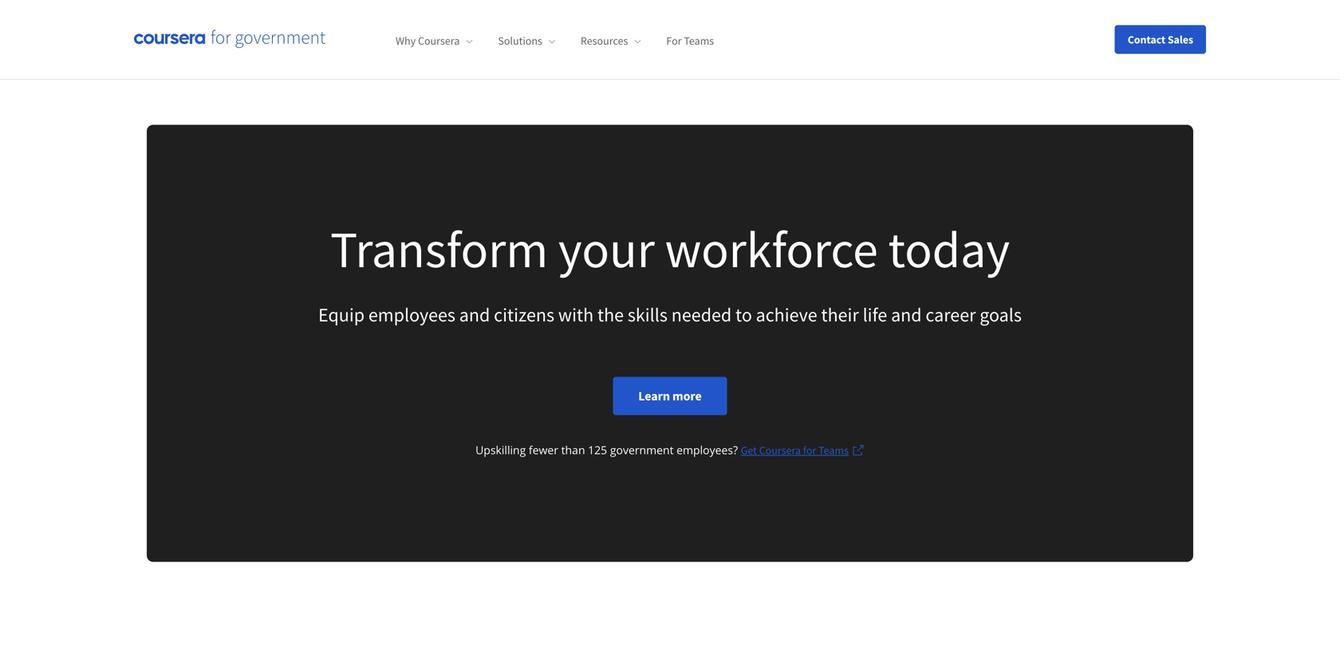 Task type: describe. For each thing, give the bounding box(es) containing it.
resources link
[[581, 34, 641, 48]]

government
[[610, 443, 674, 458]]

needed
[[672, 303, 732, 327]]

life
[[863, 303, 888, 327]]

learn more link
[[613, 377, 727, 415]]

coursera for get
[[759, 443, 801, 458]]

why coursera link
[[396, 34, 473, 48]]

upskilling
[[476, 443, 526, 458]]

transform
[[330, 217, 548, 281]]

contact sales
[[1128, 32, 1194, 47]]

citizens
[[494, 303, 555, 327]]

the
[[598, 303, 624, 327]]

with
[[558, 303, 594, 327]]

equip employees and citizens with the skills needed to achieve their life and career goals
[[318, 303, 1022, 327]]

learn
[[639, 388, 670, 404]]

solutions link
[[498, 34, 555, 48]]

1 horizontal spatial teams
[[819, 443, 849, 458]]

skills
[[628, 303, 668, 327]]

2 and from the left
[[891, 303, 922, 327]]

more
[[673, 388, 702, 404]]

why coursera
[[396, 34, 460, 48]]



Task type: locate. For each thing, give the bounding box(es) containing it.
1 horizontal spatial coursera
[[759, 443, 801, 458]]

resources
[[581, 34, 628, 48]]

teams right for
[[819, 443, 849, 458]]

1 vertical spatial coursera
[[759, 443, 801, 458]]

employees?
[[677, 443, 738, 458]]

for teams
[[667, 34, 714, 48]]

than
[[561, 443, 585, 458]]

contact sales button
[[1115, 25, 1206, 54]]

to
[[736, 303, 752, 327]]

teams
[[684, 34, 714, 48], [819, 443, 849, 458]]

1 and from the left
[[459, 303, 490, 327]]

125
[[588, 443, 607, 458]]

their
[[821, 303, 859, 327]]

contact
[[1128, 32, 1166, 47]]

employees
[[369, 303, 456, 327]]

and
[[459, 303, 490, 327], [891, 303, 922, 327]]

fewer
[[529, 443, 559, 458]]

0 horizontal spatial coursera
[[418, 34, 460, 48]]

your
[[558, 217, 655, 281]]

1 horizontal spatial and
[[891, 303, 922, 327]]

sales
[[1168, 32, 1194, 47]]

today
[[888, 217, 1010, 281]]

achieve
[[756, 303, 818, 327]]

why
[[396, 34, 416, 48]]

career
[[926, 303, 976, 327]]

0 vertical spatial coursera
[[418, 34, 460, 48]]

get coursera for teams link
[[741, 441, 865, 460]]

0 horizontal spatial and
[[459, 303, 490, 327]]

workforce
[[665, 217, 878, 281]]

transform your workforce today
[[330, 217, 1010, 281]]

1 vertical spatial teams
[[819, 443, 849, 458]]

goals
[[980, 303, 1022, 327]]

for
[[803, 443, 817, 458]]

teams right for at top
[[684, 34, 714, 48]]

coursera
[[418, 34, 460, 48], [759, 443, 801, 458]]

for
[[667, 34, 682, 48]]

get
[[741, 443, 757, 458]]

coursera right why
[[418, 34, 460, 48]]

solutions
[[498, 34, 543, 48]]

0 vertical spatial teams
[[684, 34, 714, 48]]

and left the citizens
[[459, 303, 490, 327]]

equip
[[318, 303, 365, 327]]

and right life
[[891, 303, 922, 327]]

coursera for why
[[418, 34, 460, 48]]

0 horizontal spatial teams
[[684, 34, 714, 48]]

for teams link
[[667, 34, 714, 48]]

coursera for government image
[[134, 30, 326, 49]]

get coursera for teams
[[741, 443, 849, 458]]

learn more
[[639, 388, 702, 404]]

coursera left for
[[759, 443, 801, 458]]

upskilling fewer than 125 government employees?
[[476, 443, 741, 458]]



Task type: vqa. For each thing, say whether or not it's contained in the screenshot.
topmost the Coursera
yes



